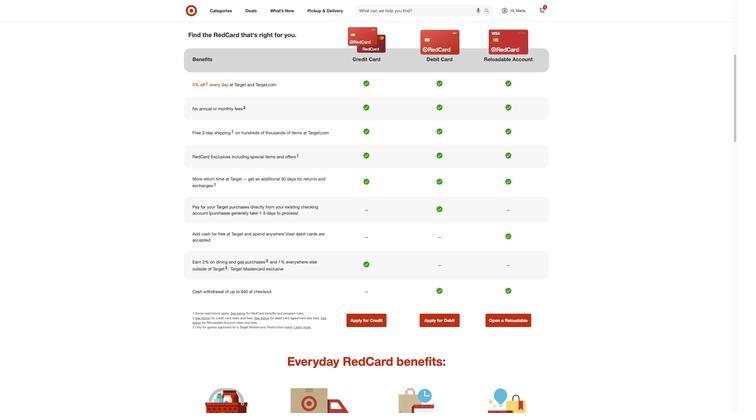 Task type: describe. For each thing, give the bounding box(es) containing it.
on inside earn 2% on dining and gas purchases 3
[[210, 259, 215, 265]]

special
[[250, 154, 264, 159]]

apply for debit link
[[420, 314, 460, 327]]

generally
[[231, 210, 249, 216]]

that's
[[241, 31, 258, 38]]

what's new
[[270, 8, 294, 13]]

:
[[228, 266, 229, 272]]

shipping
[[214, 130, 231, 135]]

agreement
[[290, 316, 306, 320]]

redcard inside redcard exclusives including special items and offers 1
[[193, 154, 210, 159]]

target inside "more return time at target — get an additional 30 days for returns and exchanges"
[[230, 176, 242, 182]]

everyday redcard benefits:
[[287, 354, 446, 369]]

pay for your target purchases directly from your existing checking account (purchases generally take 1-3 days to process)
[[193, 204, 318, 216]]

of right thousands
[[287, 130, 291, 135]]

2 link
[[243, 105, 246, 111]]

free 2-day shipping 1 on hundreds of thousands of items at target.com
[[193, 129, 329, 135]]

1-
[[259, 210, 263, 216]]

1 link for redcard exclusives including special items and offers 1
[[296, 153, 300, 159]]

for inside "more return time at target — get an additional 30 days for returns and exchanges"
[[297, 176, 302, 182]]

hi,
[[511, 8, 515, 13]]

including
[[232, 154, 249, 159]]

3 for 3 : target mastercard exclusive
[[225, 266, 227, 270]]

hi, maria
[[511, 8, 526, 13]]

pay
[[193, 204, 200, 210]]

time
[[216, 176, 224, 182]]

return
[[204, 176, 215, 182]]

below down restrictions
[[202, 316, 210, 320]]

redcard credit image
[[342, 27, 392, 53]]

cash
[[193, 289, 202, 294]]

3 for 3 only for guests approved for a target mastercard. restrictions apply. learn more.
[[193, 325, 194, 329]]

— inside "more return time at target — get an additional 30 days for returns and exchanges"
[[243, 176, 247, 182]]

5% off 1 every day at target and target.com
[[193, 81, 277, 87]]

1 horizontal spatial credit
[[370, 318, 383, 323]]

existing
[[285, 204, 300, 210]]

monthly
[[218, 106, 233, 111]]

at inside "more return time at target — get an additional 30 days for returns and exchanges"
[[226, 176, 229, 182]]

and inside redcard exclusives including special items and offers 1
[[277, 154, 284, 159]]

reloadable account
[[484, 56, 533, 62]]

approved
[[218, 325, 231, 329]]

purchases inside earn 2% on dining and gas purchases 3
[[245, 259, 265, 265]]

1 some restrictions apply. see below for redcard benefits and program rules. 2 see below for credit card rates and fees. see below for debit card agreement and fees.
[[193, 312, 320, 320]]

reloadable up guests
[[207, 321, 223, 325]]

day inside free 2-day shipping 1 on hundreds of thousands of items at target.com
[[206, 130, 213, 135]]

additional
[[261, 176, 280, 182]]

below inside see below
[[193, 321, 201, 325]]

1 vertical spatial a
[[237, 325, 239, 329]]

hundreds
[[241, 130, 260, 135]]

else
[[309, 259, 317, 265]]

see inside see below
[[321, 316, 326, 320]]

search
[[482, 8, 495, 14]]

earn
[[193, 259, 201, 265]]

on inside free 2-day shipping 1 on hundreds of thousands of items at target.com
[[235, 130, 240, 135]]

days inside the pay for your target purchases directly from your existing checking account (purchases generally take 1-3 days to process)
[[267, 210, 276, 216]]

target.com inside 5% off 1 every day at target and target.com
[[256, 82, 277, 87]]

apply for credit
[[351, 318, 383, 323]]

1 link for every day
[[205, 81, 209, 87]]

add
[[193, 231, 200, 237]]

items inside free 2-day shipping 1 on hundreds of thousands of items at target.com
[[292, 130, 302, 135]]

30
[[281, 176, 286, 182]]

dining
[[216, 259, 228, 265]]

credit
[[216, 316, 224, 320]]

0 horizontal spatial to
[[236, 289, 240, 294]]

learn
[[294, 325, 302, 329]]

target inside the pay for your target purchases directly from your existing checking account (purchases generally take 1-3 days to process)
[[217, 204, 228, 210]]

what's new link
[[266, 5, 301, 17]]

items inside redcard exclusives including special items and offers 1
[[265, 154, 276, 159]]

1 inside 5% off 1 every day at target and target.com
[[206, 81, 208, 85]]

apply for credit link
[[347, 314, 387, 327]]

find the redcard that's right for you.
[[188, 31, 297, 38]]

everyday
[[287, 354, 340, 369]]

of inside and 1% everywhere else outside of target
[[208, 266, 212, 272]]

for inside add cash for free at target and spend anywhere visa® debit cards are accepted
[[212, 231, 217, 237]]

see below
[[193, 316, 326, 325]]

1 inside redcard exclusives including special items and offers 1
[[297, 153, 299, 157]]

visa®
[[286, 231, 295, 237]]

target inside and 1% everywhere else outside of target
[[213, 266, 224, 272]]

no annual or monthly fees 2
[[193, 105, 246, 111]]

0 horizontal spatial credit
[[353, 56, 368, 62]]

gas
[[237, 259, 244, 265]]

2-
[[202, 130, 206, 135]]

1 link for on hundreds of thousands of items at target.com
[[231, 129, 234, 135]]

some
[[195, 312, 204, 316]]

5%
[[193, 82, 199, 87]]

&
[[323, 8, 326, 13]]

(purchases
[[209, 210, 230, 216]]

below up for reloadable account rates and fees.
[[237, 312, 246, 316]]

and inside and 1% everywhere else outside of target
[[270, 259, 277, 265]]

apply for debit
[[425, 318, 455, 323]]

off
[[200, 82, 205, 87]]

cash withdrawal of up to $40 at checkout
[[193, 289, 272, 294]]

0 horizontal spatial debit
[[427, 56, 440, 62]]

1 horizontal spatial 3 link
[[265, 259, 269, 265]]

or
[[213, 106, 217, 111]]

debit inside 1 some restrictions apply. see below for redcard benefits and program rules. 2 see below for credit card rates and fees. see below for debit card agreement and fees.
[[275, 316, 282, 320]]

open a reloadable link
[[486, 314, 531, 327]]

redcard exclusives including special items and offers 1
[[193, 153, 299, 159]]

returns
[[304, 176, 317, 182]]

to inside the pay for your target purchases directly from your existing checking account (purchases generally take 1-3 days to process)
[[277, 210, 281, 216]]

the
[[203, 31, 212, 38]]

reloadable right open
[[505, 318, 528, 323]]

process)
[[282, 210, 298, 216]]

at inside free 2-day shipping 1 on hundreds of thousands of items at target.com
[[303, 130, 307, 135]]

target inside 5% off 1 every day at target and target.com
[[234, 82, 246, 87]]

1 inside 1 some restrictions apply. see below for redcard benefits and program rules. 2 see below for credit card rates and fees. see below for debit card agreement and fees.
[[193, 312, 194, 316]]

thousands
[[266, 130, 286, 135]]

purchases inside the pay for your target purchases directly from your existing checking account (purchases generally take 1-3 days to process)
[[229, 204, 249, 210]]

delivery
[[327, 8, 343, 13]]

credit card
[[353, 56, 381, 62]]

mastercard
[[243, 266, 265, 272]]

2 horizontal spatial 3 link
[[537, 5, 548, 17]]

1 horizontal spatial apply.
[[285, 325, 293, 329]]

search button
[[482, 5, 495, 18]]

exclusives
[[211, 154, 231, 159]]

0 horizontal spatial 3 link
[[224, 266, 228, 272]]

truck icon image
[[289, 388, 351, 413]]



Task type: vqa. For each thing, say whether or not it's contained in the screenshot.
"items" inside the RedCard Exclusives including special items and offers 1
yes



Task type: locate. For each thing, give the bounding box(es) containing it.
apply. inside 1 some restrictions apply. see below for redcard benefits and program rules. 2 see below for credit card rates and fees. see below for debit card agreement and fees.
[[221, 312, 230, 316]]

What can we help you find? suggestions appear below search field
[[356, 5, 486, 17]]

1 vertical spatial rates
[[237, 321, 244, 325]]

cards
[[307, 231, 318, 237]]

2 card from the left
[[283, 316, 290, 320]]

1 vertical spatial purchases
[[245, 259, 265, 265]]

1 vertical spatial credit
[[370, 318, 383, 323]]

pickup
[[308, 8, 321, 13]]

benefits
[[265, 312, 276, 316]]

1 horizontal spatial card
[[283, 316, 290, 320]]

below up only at bottom left
[[193, 321, 201, 325]]

1 vertical spatial to
[[236, 289, 240, 294]]

no
[[193, 106, 198, 111]]

on left hundreds
[[235, 130, 240, 135]]

1%
[[279, 259, 285, 265]]

of down 2% on the left bottom of page
[[208, 266, 212, 272]]

3 inside the pay for your target purchases directly from your existing checking account (purchases generally take 1-3 days to process)
[[263, 210, 266, 216]]

0 horizontal spatial 2
[[193, 316, 194, 320]]

find
[[188, 31, 201, 38]]

0 vertical spatial day
[[221, 82, 228, 87]]

1 horizontal spatial your
[[276, 204, 284, 210]]

purchases up 3 : target mastercard exclusive
[[245, 259, 265, 265]]

every
[[210, 82, 220, 87]]

0 vertical spatial purchases
[[229, 204, 249, 210]]

0 vertical spatial days
[[287, 176, 296, 182]]

for
[[275, 31, 283, 38], [297, 176, 302, 182], [201, 204, 206, 210], [212, 231, 217, 237], [246, 312, 250, 316], [211, 316, 215, 320], [270, 316, 274, 320], [363, 318, 369, 323], [437, 318, 443, 323], [202, 321, 206, 325], [203, 325, 206, 329], [232, 325, 236, 329]]

0 vertical spatial on
[[235, 130, 240, 135]]

0 vertical spatial items
[[292, 130, 302, 135]]

1 horizontal spatial to
[[277, 210, 281, 216]]

annual
[[199, 106, 212, 111]]

below
[[237, 312, 246, 316], [202, 316, 210, 320], [261, 316, 269, 320], [193, 321, 201, 325]]

3 for 3
[[545, 6, 546, 9]]

target.com inside free 2-day shipping 1 on hundreds of thousands of items at target.com
[[308, 130, 329, 135]]

0 horizontal spatial account
[[224, 321, 236, 325]]

3 up exclusive
[[266, 259, 268, 263]]

1 vertical spatial items
[[265, 154, 276, 159]]

0 vertical spatial a
[[501, 318, 504, 323]]

deals
[[246, 8, 257, 13]]

see
[[230, 312, 236, 316], [195, 316, 201, 320], [254, 316, 260, 320], [321, 316, 326, 320]]

redcard reloadable account image
[[484, 30, 534, 55]]

an
[[255, 176, 260, 182]]

of right hundreds
[[261, 130, 264, 135]]

target up 2 link in the left top of the page
[[234, 82, 246, 87]]

3 link up exclusive
[[265, 259, 269, 265]]

3 : target mastercard exclusive
[[225, 266, 284, 272]]

days down from
[[267, 210, 276, 216]]

0 vertical spatial debit
[[296, 231, 306, 237]]

days right '30'
[[287, 176, 296, 182]]

purchases
[[229, 204, 249, 210], [245, 259, 265, 265]]

what's
[[270, 8, 284, 13]]

rules.
[[297, 312, 304, 316]]

target inside 3 : target mastercard exclusive
[[230, 266, 242, 272]]

1 right offers
[[297, 153, 299, 157]]

more return time icon image
[[393, 388, 434, 413]]

2 left credit
[[193, 316, 194, 320]]

2 right fees
[[244, 105, 246, 109]]

1 vertical spatial on
[[210, 259, 215, 265]]

target inside add cash for free at target and spend anywhere visa® debit cards are accepted
[[232, 231, 243, 237]]

0 horizontal spatial apply
[[351, 318, 362, 323]]

open
[[489, 318, 500, 323]]

2 inside 1 some restrictions apply. see below for redcard benefits and program rules. 2 see below for credit card rates and fees. see below for debit card agreement and fees.
[[193, 316, 194, 320]]

target down dining
[[213, 266, 224, 272]]

3 down directly
[[263, 210, 266, 216]]

benefits
[[193, 56, 212, 62]]

pickup & delivery link
[[303, 5, 350, 17]]

right
[[259, 31, 273, 38]]

a down for reloadable account rates and fees.
[[237, 325, 239, 329]]

card down redcard debit image at the right of page
[[441, 56, 453, 62]]

2%
[[203, 259, 209, 265]]

see right agreement
[[321, 316, 326, 320]]

card for credit card
[[369, 56, 381, 62]]

0 horizontal spatial card
[[225, 316, 231, 320]]

redcard inside 1 some restrictions apply. see below for redcard benefits and program rules. 2 see below for credit card rates and fees. see below for debit card agreement and fees.
[[251, 312, 264, 316]]

1 card from the left
[[225, 316, 231, 320]]

debit card
[[427, 56, 453, 62]]

day
[[221, 82, 228, 87], [206, 130, 213, 135]]

on right 2% on the left bottom of page
[[210, 259, 215, 265]]

0 horizontal spatial a
[[237, 325, 239, 329]]

0 vertical spatial target.com
[[256, 82, 277, 87]]

cash
[[202, 231, 211, 237]]

and inside earn 2% on dining and gas purchases 3
[[229, 259, 236, 265]]

$40
[[241, 289, 248, 294]]

1 horizontal spatial debit
[[444, 318, 455, 323]]

see up mastercard.
[[254, 316, 260, 320]]

1 horizontal spatial account
[[513, 56, 533, 62]]

1 horizontal spatial days
[[287, 176, 296, 182]]

at inside add cash for free at target and spend anywhere visa® debit cards are accepted
[[227, 231, 230, 237]]

benefits:
[[397, 354, 446, 369]]

target up (purchases
[[217, 204, 228, 210]]

debit inside the apply for debit link
[[444, 318, 455, 323]]

checkout
[[254, 289, 272, 294]]

1 horizontal spatial debit
[[296, 231, 306, 237]]

add cash for free at target and spend anywhere visa® debit cards are accepted
[[193, 231, 325, 243]]

redcard debit image
[[415, 29, 465, 56]]

more return time at target — get an additional 30 days for returns and exchanges
[[193, 176, 325, 189]]

1 link
[[205, 81, 209, 87], [231, 129, 234, 135], [296, 153, 300, 159], [213, 182, 217, 189]]

0 vertical spatial to
[[277, 210, 281, 216]]

card down program
[[283, 316, 290, 320]]

1 vertical spatial target.com
[[308, 130, 329, 135]]

0 horizontal spatial card
[[369, 56, 381, 62]]

target right free
[[232, 231, 243, 237]]

0 vertical spatial debit
[[427, 56, 440, 62]]

a
[[501, 318, 504, 323], [237, 325, 239, 329]]

1 horizontal spatial apply
[[425, 318, 436, 323]]

more
[[193, 176, 202, 182]]

purchases up the generally on the left of page
[[229, 204, 249, 210]]

target left mastercard.
[[240, 325, 248, 329]]

take
[[250, 210, 258, 216]]

0 vertical spatial 3 link
[[537, 5, 548, 17]]

exclusive
[[266, 266, 284, 272]]

0 vertical spatial credit
[[353, 56, 368, 62]]

redcard
[[214, 31, 239, 38], [193, 154, 210, 159], [251, 312, 264, 316], [343, 354, 393, 369]]

1 vertical spatial debit
[[275, 316, 282, 320]]

days inside "more return time at target — get an additional 30 days for returns and exchanges"
[[287, 176, 296, 182]]

card up for reloadable account rates and fees.
[[225, 316, 231, 320]]

1 horizontal spatial items
[[292, 130, 302, 135]]

to right up
[[236, 289, 240, 294]]

target.com
[[256, 82, 277, 87], [308, 130, 329, 135]]

pickup & delivery
[[308, 8, 343, 13]]

basket icon image
[[206, 388, 247, 413]]

restrictions
[[205, 312, 220, 316]]

1 left "some"
[[193, 312, 194, 316]]

2 card from the left
[[441, 56, 453, 62]]

free
[[193, 130, 201, 135]]

more.
[[303, 325, 311, 329]]

fees.
[[247, 316, 253, 320], [313, 316, 320, 320], [251, 321, 258, 325]]

everywhere
[[286, 259, 308, 265]]

1 vertical spatial apply.
[[285, 325, 293, 329]]

outside
[[193, 266, 207, 272]]

target right :
[[230, 266, 242, 272]]

for inside the pay for your target purchases directly from your existing checking account (purchases generally take 1-3 days to process)
[[201, 204, 206, 210]]

only
[[195, 325, 202, 329]]

gift icon image
[[488, 388, 526, 413]]

free
[[218, 231, 226, 237]]

open a reloadable
[[489, 318, 528, 323]]

1 down "return"
[[214, 182, 216, 187]]

1 right the 'shipping'
[[231, 129, 233, 133]]

program
[[284, 312, 296, 316]]

debit
[[427, 56, 440, 62], [444, 318, 455, 323]]

3 only for guests approved for a target mastercard. restrictions apply. learn more.
[[193, 325, 311, 329]]

apply for apply for credit
[[351, 318, 362, 323]]

are
[[319, 231, 325, 237]]

and inside "more return time at target — get an additional 30 days for returns and exchanges"
[[318, 176, 325, 182]]

0 horizontal spatial apply.
[[221, 312, 230, 316]]

target left get
[[230, 176, 242, 182]]

account down redcard reloadable account image
[[513, 56, 533, 62]]

categories link
[[205, 5, 239, 17]]

deals link
[[241, 5, 264, 17]]

and inside 5% off 1 every day at target and target.com
[[247, 82, 255, 87]]

2 inside no annual or monthly fees 2
[[244, 105, 246, 109]]

rates inside 1 some restrictions apply. see below for redcard benefits and program rules. 2 see below for credit card rates and fees. see below for debit card agreement and fees.
[[232, 316, 239, 320]]

0 horizontal spatial debit
[[275, 316, 282, 320]]

your right from
[[276, 204, 284, 210]]

apply. left learn
[[285, 325, 293, 329]]

2 your from the left
[[276, 204, 284, 210]]

3 right "maria"
[[545, 6, 546, 9]]

debit down benefits
[[275, 316, 282, 320]]

day right every
[[221, 82, 228, 87]]

for reloadable account rates and fees.
[[201, 321, 258, 325]]

reloadable down redcard reloadable account image
[[484, 56, 511, 62]]

3 inside earn 2% on dining and gas purchases 3
[[266, 259, 268, 263]]

day inside 5% off 1 every day at target and target.com
[[221, 82, 228, 87]]

3 inside 3 : target mastercard exclusive
[[225, 266, 227, 270]]

you.
[[284, 31, 297, 38]]

0 horizontal spatial target.com
[[256, 82, 277, 87]]

1 horizontal spatial day
[[221, 82, 228, 87]]

1 vertical spatial account
[[224, 321, 236, 325]]

account up approved
[[224, 321, 236, 325]]

a right open
[[501, 318, 504, 323]]

and inside add cash for free at target and spend anywhere visa® debit cards are accepted
[[244, 231, 252, 237]]

1 vertical spatial debit
[[444, 318, 455, 323]]

on
[[235, 130, 240, 135], [210, 259, 215, 265]]

to left process)
[[277, 210, 281, 216]]

1 inside free 2-day shipping 1 on hundreds of thousands of items at target.com
[[231, 129, 233, 133]]

1 right off
[[206, 81, 208, 85]]

of left up
[[225, 289, 229, 294]]

anywhere
[[266, 231, 285, 237]]

account
[[513, 56, 533, 62], [224, 321, 236, 325]]

3 link right "maria"
[[537, 5, 548, 17]]

card down redcard credit image at the top of the page
[[369, 56, 381, 62]]

2 vertical spatial 3 link
[[224, 266, 228, 272]]

1 apply from the left
[[351, 318, 362, 323]]

maria
[[516, 8, 526, 13]]

—
[[243, 176, 247, 182], [365, 207, 369, 213], [507, 207, 510, 213], [365, 234, 369, 240], [438, 234, 442, 240], [438, 262, 442, 268], [507, 262, 510, 268], [365, 289, 369, 294]]

0 vertical spatial account
[[513, 56, 533, 62]]

card
[[225, 316, 231, 320], [283, 316, 290, 320]]

at
[[230, 82, 233, 87], [303, 130, 307, 135], [226, 176, 229, 182], [227, 231, 230, 237], [249, 289, 253, 294]]

apply. up credit
[[221, 312, 230, 316]]

see down "some"
[[195, 316, 201, 320]]

below down benefits
[[261, 316, 269, 320]]

your up (purchases
[[207, 204, 215, 210]]

items right thousands
[[292, 130, 302, 135]]

0 horizontal spatial on
[[210, 259, 215, 265]]

0 horizontal spatial your
[[207, 204, 215, 210]]

1 horizontal spatial target.com
[[308, 130, 329, 135]]

restrictions
[[267, 325, 284, 329]]

and 1% everywhere else outside of target
[[193, 259, 317, 272]]

0 vertical spatial rates
[[232, 316, 239, 320]]

rates up 3 only for guests approved for a target mastercard. restrictions apply. learn more.
[[237, 321, 244, 325]]

rates up for reloadable account rates and fees.
[[232, 316, 239, 320]]

apply for apply for debit
[[425, 318, 436, 323]]

0 horizontal spatial days
[[267, 210, 276, 216]]

card for debit card
[[441, 56, 453, 62]]

1 horizontal spatial a
[[501, 318, 504, 323]]

0 vertical spatial 2
[[244, 105, 246, 109]]

2
[[244, 105, 246, 109], [193, 316, 194, 320]]

debit inside add cash for free at target and spend anywhere visa® debit cards are accepted
[[296, 231, 306, 237]]

offers
[[285, 154, 296, 159]]

see up for reloadable account rates and fees.
[[230, 312, 236, 316]]

3 left only at bottom left
[[193, 325, 194, 329]]

0 vertical spatial apply.
[[221, 312, 230, 316]]

0 horizontal spatial items
[[265, 154, 276, 159]]

1 horizontal spatial card
[[441, 56, 453, 62]]

1 vertical spatial days
[[267, 210, 276, 216]]

guests
[[207, 325, 217, 329]]

debit right visa®
[[296, 231, 306, 237]]

card
[[369, 56, 381, 62], [441, 56, 453, 62]]

3 left :
[[225, 266, 227, 270]]

1 horizontal spatial on
[[235, 130, 240, 135]]

account
[[193, 210, 208, 216]]

1 vertical spatial day
[[206, 130, 213, 135]]

1 your from the left
[[207, 204, 215, 210]]

2 apply from the left
[[425, 318, 436, 323]]

3 link down dining
[[224, 266, 228, 272]]

at inside 5% off 1 every day at target and target.com
[[230, 82, 233, 87]]

1 horizontal spatial 2
[[244, 105, 246, 109]]

items right special
[[265, 154, 276, 159]]

of
[[261, 130, 264, 135], [287, 130, 291, 135], [208, 266, 212, 272], [225, 289, 229, 294]]

spend
[[253, 231, 265, 237]]

new
[[285, 8, 294, 13]]

1 vertical spatial 3 link
[[265, 259, 269, 265]]

1 card from the left
[[369, 56, 381, 62]]

0 horizontal spatial day
[[206, 130, 213, 135]]

target
[[234, 82, 246, 87], [230, 176, 242, 182], [217, 204, 228, 210], [232, 231, 243, 237], [213, 266, 224, 272], [230, 266, 242, 272], [240, 325, 248, 329]]

withdrawal
[[204, 289, 224, 294]]

day left the 'shipping'
[[206, 130, 213, 135]]

1 vertical spatial 2
[[193, 316, 194, 320]]



